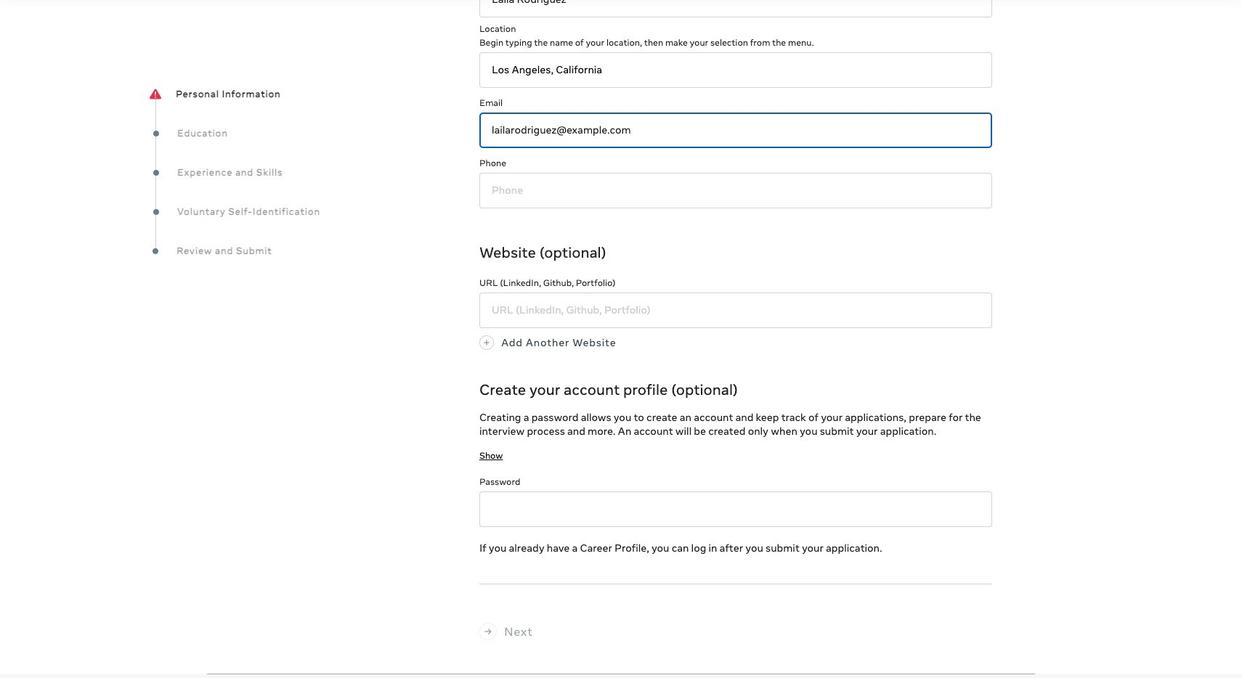 Task type: locate. For each thing, give the bounding box(es) containing it.
None password field
[[480, 492, 993, 527]]

Phone text field
[[480, 173, 993, 209]]

Full Name text field
[[480, 0, 993, 18]]



Task type: describe. For each thing, give the bounding box(es) containing it.
Location text field
[[480, 52, 993, 88]]

Email text field
[[480, 113, 993, 148]]

URL (LinkedIn, Github, Portfolio) text field
[[480, 293, 993, 329]]



